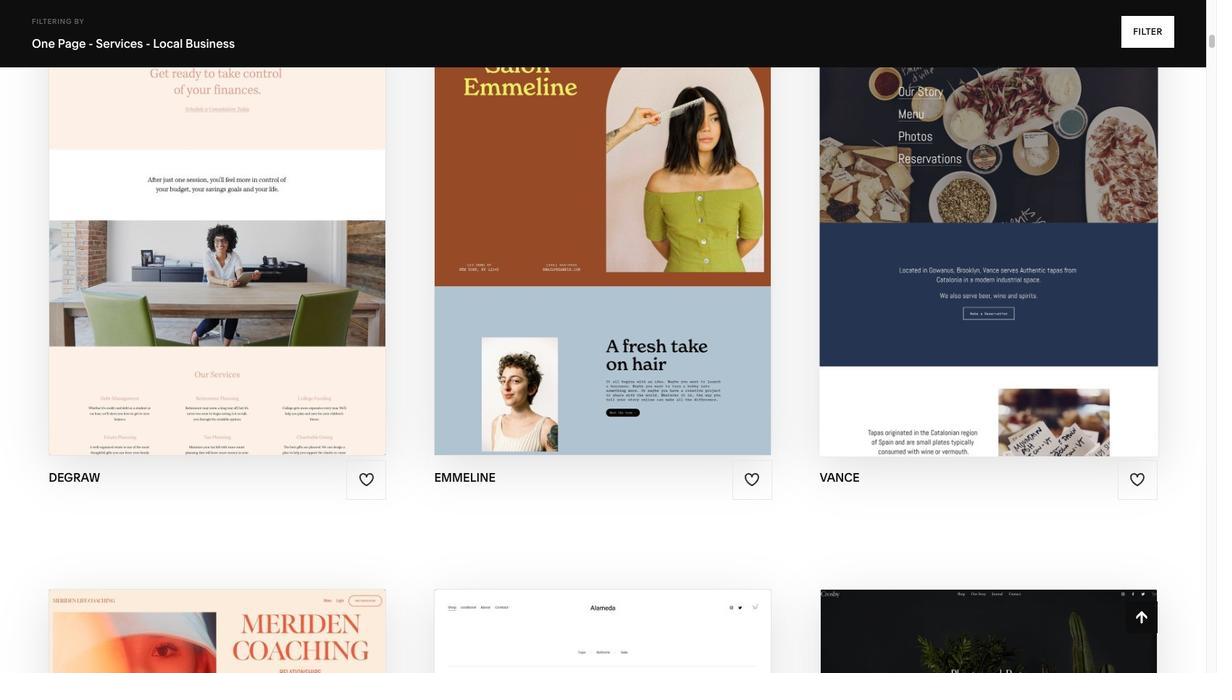 Task type: locate. For each thing, give the bounding box(es) containing it.
emmeline image
[[435, 6, 771, 455]]

alameda image
[[435, 590, 771, 673]]

crosby image
[[821, 590, 1157, 673]]



Task type: vqa. For each thing, say whether or not it's contained in the screenshot.
fitness link
no



Task type: describe. For each thing, give the bounding box(es) containing it.
back to top image
[[1134, 609, 1150, 625]]

meriden image
[[49, 590, 386, 673]]

add degraw to your favorites list image
[[359, 472, 375, 488]]

add emmeline to your favorites list image
[[744, 472, 760, 488]]

degraw image
[[49, 6, 386, 455]]

vance image
[[819, 4, 1159, 458]]



